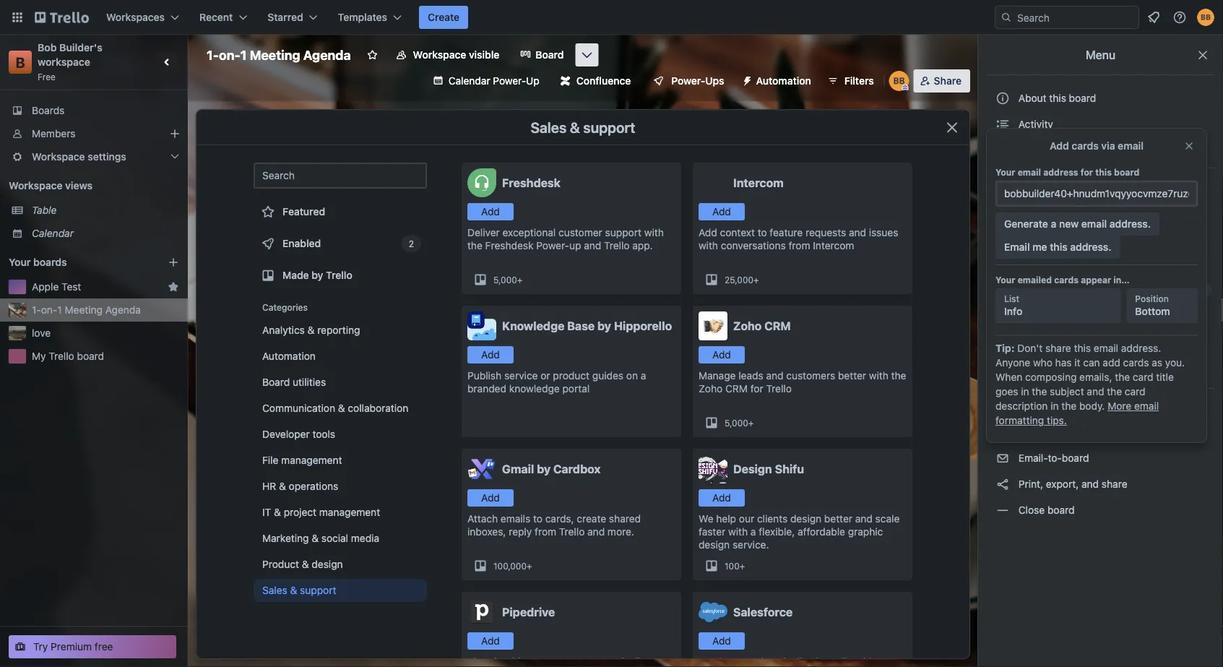 Task type: locate. For each thing, give the bounding box(es) containing it.
meeting down test
[[65, 304, 103, 316]]

boards link
[[0, 99, 188, 122]]

0 vertical spatial meeting
[[250, 47, 300, 63]]

feature
[[770, 227, 803, 238]]

sm image inside settings link
[[996, 178, 1010, 193]]

5,000 down deliver
[[494, 275, 517, 285]]

add button down salesforce
[[699, 632, 745, 650]]

pipedrive
[[502, 605, 555, 619]]

0 horizontal spatial to
[[533, 513, 543, 525]]

a up custom fields in the right top of the page
[[1051, 218, 1057, 230]]

and inside don't share this email address. anyone who has it can add cards as you. when composing emails, the card title goes in the subject and the card description in the body.
[[1087, 386, 1105, 397]]

power-
[[493, 75, 526, 87], [672, 75, 706, 87], [536, 240, 569, 251], [1019, 284, 1052, 296]]

b
[[15, 53, 25, 70]]

0 vertical spatial workspace
[[413, 49, 466, 61]]

1-on-1 meeting agenda down apple test link
[[32, 304, 141, 316]]

trello down cards,
[[559, 526, 585, 538]]

1 vertical spatial automation link
[[254, 345, 427, 368]]

2 vertical spatial design
[[312, 558, 343, 570]]

0 horizontal spatial by
[[312, 269, 323, 281]]

2 vertical spatial cards
[[1123, 357, 1149, 369]]

board inside button
[[1069, 92, 1096, 104]]

apple
[[32, 281, 59, 293]]

& right it
[[274, 506, 281, 518]]

close
[[1019, 504, 1045, 516]]

email inside don't share this email address. anyone who has it can add cards as you. when composing emails, the card title goes in the subject and the card description in the body.
[[1094, 342, 1119, 354]]

agenda
[[303, 47, 351, 63], [105, 304, 141, 316]]

board link
[[511, 43, 573, 66]]

intercom up context
[[733, 176, 784, 190]]

freshdesk down 'exceptional'
[[485, 240, 534, 251]]

1 vertical spatial sales & support
[[262, 584, 336, 596]]

2 vertical spatial a
[[751, 526, 756, 538]]

calendar inside calendar 'link'
[[32, 227, 74, 239]]

address. inside generate a new email address. link
[[1110, 218, 1151, 230]]

address. inside don't share this email address. anyone who has it can add cards as you. when composing emails, the card title goes in the subject and the card description in the body.
[[1121, 342, 1162, 354]]

change background
[[1016, 206, 1113, 218]]

email right more
[[1135, 400, 1159, 412]]

file management link
[[254, 449, 427, 472]]

1 horizontal spatial design
[[699, 539, 730, 551]]

design up 'affordable'
[[791, 513, 822, 525]]

on- inside text field
[[219, 47, 240, 63]]

copy
[[1019, 426, 1043, 438]]

on- inside 'link'
[[41, 304, 57, 316]]

add for zoho crm
[[713, 349, 731, 361]]

1 horizontal spatial intercom
[[813, 240, 855, 251]]

my trello board link
[[32, 349, 179, 363]]

sm image for activity
[[996, 117, 1010, 132]]

1 horizontal spatial power-ups
[[1016, 284, 1073, 296]]

fields
[[1057, 232, 1085, 244]]

stickers
[[1016, 336, 1056, 348]]

1-on-1 meeting agenda down "starred"
[[207, 47, 351, 63]]

sm image inside watch 'link'
[[996, 399, 1010, 413]]

2 vertical spatial your
[[996, 275, 1016, 285]]

1 vertical spatial design
[[699, 539, 730, 551]]

email down background on the right of the page
[[1082, 218, 1107, 230]]

automation
[[756, 75, 811, 87], [1016, 258, 1072, 270], [262, 350, 316, 362]]

title
[[1157, 371, 1174, 383]]

1 vertical spatial calendar
[[32, 227, 74, 239]]

you.
[[1166, 357, 1185, 369]]

add button up manage
[[699, 346, 745, 363]]

+ down reply
[[527, 561, 532, 571]]

1 vertical spatial a
[[641, 370, 646, 382]]

members link
[[0, 122, 188, 145]]

1 vertical spatial to
[[533, 513, 543, 525]]

communication & collaboration
[[262, 402, 409, 414]]

1 vertical spatial freshdesk
[[485, 240, 534, 251]]

add button for gmail by cardbox
[[468, 489, 514, 507]]

0 horizontal spatial 1
[[57, 304, 62, 316]]

add button for design shifu
[[699, 489, 745, 507]]

calendar for calendar
[[32, 227, 74, 239]]

address. down generate a new email address. link at the top right of the page
[[1070, 241, 1112, 253]]

board down the love link
[[77, 350, 104, 362]]

email inside more email formatting tips.
[[1135, 400, 1159, 412]]

support inside deliver exceptional customer support with the freshdesk power-up and trello app.
[[605, 227, 642, 238]]

workspace visible
[[413, 49, 500, 61]]

add button for salesforce
[[699, 632, 745, 650]]

0 notifications image
[[1145, 9, 1163, 26]]

emailed
[[1018, 275, 1052, 285]]

list info
[[1004, 293, 1023, 317]]

0 vertical spatial automation
[[756, 75, 811, 87]]

automation button
[[736, 69, 820, 92]]

5,000 up design at the right bottom of the page
[[725, 418, 749, 428]]

0 vertical spatial board
[[536, 49, 564, 61]]

address. down your email address for this board 'text field'
[[1110, 218, 1151, 230]]

ups left appear
[[1052, 284, 1070, 296]]

apple test link
[[32, 280, 162, 294]]

0 horizontal spatial from
[[535, 526, 557, 538]]

share down the email-to-board link
[[1102, 478, 1128, 490]]

your inside your boards with 4 items "element"
[[9, 256, 31, 268]]

0 horizontal spatial for
[[751, 383, 764, 395]]

with inside add context to feature requests and issues with conversations from intercom
[[699, 240, 718, 251]]

0 vertical spatial 1-
[[207, 47, 219, 63]]

search image
[[1001, 12, 1012, 23]]

by right 'gmail'
[[537, 462, 551, 476]]

knowledge
[[509, 383, 560, 395]]

in up description on the bottom right
[[1021, 386, 1030, 397]]

workspace inside dropdown button
[[32, 151, 85, 163]]

1 sm image from the top
[[996, 178, 1010, 193]]

this inside button
[[1050, 92, 1067, 104]]

board up "print, export, and share"
[[1062, 452, 1089, 464]]

sm image down tip: at the bottom right
[[996, 361, 1010, 375]]

sm image for stickers
[[996, 335, 1010, 349]]

sm image
[[736, 69, 756, 90], [996, 117, 1010, 132], [996, 283, 1010, 297], [996, 309, 1010, 323], [996, 399, 1010, 413], [996, 451, 1010, 465], [996, 477, 1010, 491], [996, 503, 1010, 517]]

2 vertical spatial by
[[537, 462, 551, 476]]

0 horizontal spatial crm
[[726, 383, 748, 395]]

& for sales & support link
[[290, 584, 297, 596]]

sm image right power-ups button
[[736, 69, 756, 90]]

workspace for workspace settings
[[32, 151, 85, 163]]

1 vertical spatial in
[[1051, 400, 1059, 412]]

cards left via
[[1072, 140, 1099, 152]]

better
[[838, 370, 867, 382], [825, 513, 853, 525]]

boards
[[32, 104, 65, 116]]

settings
[[88, 151, 126, 163]]

meeting inside text field
[[250, 47, 300, 63]]

a inside 'we help our clients design better and scale faster with a flexible, affordable graphic design service.'
[[751, 526, 756, 538]]

management up "operations"
[[281, 454, 342, 466]]

0 horizontal spatial 5,000
[[494, 275, 517, 285]]

project
[[284, 506, 317, 518]]

add button for freshdesk
[[468, 203, 514, 220]]

watch link
[[987, 395, 1215, 418]]

Board name text field
[[199, 43, 358, 66]]

zoho
[[733, 319, 762, 333], [699, 383, 723, 395]]

premium
[[51, 641, 92, 653]]

for inside manage leads and customers better with the zoho crm for trello
[[751, 383, 764, 395]]

cardbox
[[553, 462, 601, 476]]

1 horizontal spatial to
[[758, 227, 767, 238]]

with
[[644, 227, 664, 238], [699, 240, 718, 251], [869, 370, 889, 382], [728, 526, 748, 538]]

sm image inside close board link
[[996, 503, 1010, 517]]

and inside 'we help our clients design better and scale faster with a flexible, affordable graphic design service.'
[[855, 513, 873, 525]]

sm image
[[996, 178, 1010, 193], [996, 257, 1010, 271], [996, 335, 1010, 349], [996, 361, 1010, 375], [996, 425, 1010, 439]]

sm image for settings
[[996, 178, 1010, 193]]

activity
[[1016, 118, 1054, 130]]

1 down the apple test
[[57, 304, 62, 316]]

the inside manage leads and customers better with the zoho crm for trello
[[892, 370, 907, 382]]

to left cards,
[[533, 513, 543, 525]]

1 horizontal spatial on-
[[219, 47, 240, 63]]

1 vertical spatial crm
[[726, 383, 748, 395]]

1 vertical spatial board
[[262, 376, 290, 388]]

& right hr
[[279, 480, 286, 492]]

workspace for workspace visible
[[413, 49, 466, 61]]

support up app.
[[605, 227, 642, 238]]

email-to-board
[[1016, 452, 1089, 464]]

clients
[[757, 513, 788, 525]]

workspace
[[38, 56, 90, 68]]

2 sm image from the top
[[996, 257, 1010, 271]]

0 horizontal spatial automation
[[262, 350, 316, 362]]

1 horizontal spatial automation link
[[987, 252, 1215, 275]]

+ for design shifu
[[740, 561, 745, 571]]

1 vertical spatial from
[[535, 526, 557, 538]]

custom fields
[[1018, 232, 1085, 244]]

your up list
[[996, 275, 1016, 285]]

1 vertical spatial 1-
[[32, 304, 41, 316]]

sm image inside automation link
[[996, 257, 1010, 271]]

0 vertical spatial on-
[[219, 47, 240, 63]]

0 horizontal spatial 2
[[409, 238, 414, 249]]

0 horizontal spatial in
[[1021, 386, 1030, 397]]

0 horizontal spatial agenda
[[105, 304, 141, 316]]

share
[[934, 75, 962, 87]]

2 horizontal spatial automation
[[1016, 258, 1072, 270]]

your boards
[[9, 256, 67, 268]]

from inside add context to feature requests and issues with conversations from intercom
[[789, 240, 811, 251]]

1 horizontal spatial sales & support
[[531, 119, 636, 135]]

workspace down create button
[[413, 49, 466, 61]]

and left issues
[[849, 227, 866, 238]]

0 horizontal spatial 1-on-1 meeting agenda
[[32, 304, 141, 316]]

0 vertical spatial share
[[1046, 342, 1072, 354]]

sales down up
[[531, 119, 567, 135]]

add for pipedrive
[[481, 635, 500, 647]]

1 horizontal spatial zoho
[[733, 319, 762, 333]]

1- down recent
[[207, 47, 219, 63]]

5,000 + up design at the right bottom of the page
[[725, 418, 754, 428]]

cards left the as
[[1123, 357, 1149, 369]]

to for intercom
[[758, 227, 767, 238]]

0 vertical spatial better
[[838, 370, 867, 382]]

and down emails,
[[1087, 386, 1105, 397]]

0 vertical spatial 2
[[409, 238, 414, 249]]

ups left automation button
[[706, 75, 725, 87]]

agenda inside 'link'
[[105, 304, 141, 316]]

marketing & social media
[[262, 532, 379, 544]]

sm image left the activity at the right top
[[996, 117, 1010, 132]]

add board image
[[168, 257, 179, 268]]

0 vertical spatial address.
[[1110, 218, 1151, 230]]

automation up board utilities
[[262, 350, 316, 362]]

this member is an admin of this board. image
[[902, 85, 909, 91]]

and down the email-to-board link
[[1082, 478, 1099, 490]]

bob
[[38, 42, 57, 53]]

add button up attach
[[468, 489, 514, 507]]

zoho down 25,000 +
[[733, 319, 762, 333]]

email up add on the right of page
[[1094, 342, 1119, 354]]

trello right my
[[49, 350, 74, 362]]

by
[[312, 269, 323, 281], [598, 319, 611, 333], [537, 462, 551, 476]]

labels
[[1016, 310, 1049, 322]]

0 horizontal spatial design
[[312, 558, 343, 570]]

from inside the attach emails to cards, create shared inboxes, reply from trello and more.
[[535, 526, 557, 538]]

sm image inside print, export, and share link
[[996, 477, 1010, 491]]

from
[[789, 240, 811, 251], [535, 526, 557, 538]]

5 sm image from the top
[[996, 425, 1010, 439]]

0 vertical spatial by
[[312, 269, 323, 281]]

intercom down the requests
[[813, 240, 855, 251]]

sm image inside stickers link
[[996, 335, 1010, 349]]

freshdesk inside deliver exceptional customer support with the freshdesk power-up and trello app.
[[485, 240, 534, 251]]

0 horizontal spatial share
[[1046, 342, 1072, 354]]

board down via
[[1114, 167, 1140, 177]]

card up more
[[1125, 386, 1146, 397]]

for down leads
[[751, 383, 764, 395]]

1 vertical spatial support
[[605, 227, 642, 238]]

1 vertical spatial workspace
[[32, 151, 85, 163]]

& right product
[[302, 558, 309, 570]]

1 vertical spatial 5,000 +
[[725, 418, 754, 428]]

on- down apple
[[41, 304, 57, 316]]

and down create
[[588, 526, 605, 538]]

1 horizontal spatial 5,000
[[725, 418, 749, 428]]

trello inside deliver exceptional customer support with the freshdesk power-up and trello app.
[[604, 240, 630, 251]]

1 horizontal spatial 1
[[240, 47, 247, 63]]

1 horizontal spatial calendar
[[449, 75, 490, 87]]

with inside 'we help our clients design better and scale faster with a flexible, affordable graphic design service.'
[[728, 526, 748, 538]]

4 sm image from the top
[[996, 361, 1010, 375]]

& for hr & operations link at bottom left
[[279, 480, 286, 492]]

by for trello
[[312, 269, 323, 281]]

featured link
[[254, 197, 427, 226]]

1-
[[207, 47, 219, 63], [32, 304, 41, 316]]

0 vertical spatial card
[[1133, 371, 1154, 383]]

& down confluence icon
[[570, 119, 580, 135]]

automation left filters button
[[756, 75, 811, 87]]

sm image for make template
[[996, 361, 1010, 375]]

shifu
[[775, 462, 804, 476]]

email inside generate a new email address. link
[[1082, 218, 1107, 230]]

trello left app.
[[604, 240, 630, 251]]

sm image for power-ups
[[996, 283, 1010, 297]]

& for marketing & social media link
[[312, 532, 319, 544]]

product
[[553, 370, 590, 382]]

sales & support down product & design
[[262, 584, 336, 596]]

position bottom
[[1136, 293, 1171, 317]]

graphic
[[848, 526, 883, 538]]

1 vertical spatial share
[[1102, 478, 1128, 490]]

product & design
[[262, 558, 343, 570]]

Your email address for this board text field
[[996, 181, 1198, 207]]

1 horizontal spatial by
[[537, 462, 551, 476]]

the
[[468, 240, 483, 251], [892, 370, 907, 382], [1115, 371, 1130, 383], [1032, 386, 1047, 397], [1107, 386, 1122, 397], [1062, 400, 1077, 412]]

filters
[[845, 75, 874, 87]]

generate a new email address.
[[1004, 218, 1151, 230]]

0 vertical spatial 5,000 +
[[494, 275, 523, 285]]

sm image left copy
[[996, 425, 1010, 439]]

on- down recent popup button
[[219, 47, 240, 63]]

print,
[[1019, 478, 1043, 490]]

2 vertical spatial address.
[[1121, 342, 1162, 354]]

add button for knowledge base by hipporello
[[468, 346, 514, 363]]

to inside add context to feature requests and issues with conversations from intercom
[[758, 227, 767, 238]]

& down product & design
[[290, 584, 297, 596]]

sm image down list
[[996, 309, 1010, 323]]

this inside don't share this email address. anyone who has it can add cards as you. when composing emails, the card title goes in the subject and the card description in the body.
[[1074, 342, 1091, 354]]

1 horizontal spatial 5,000 +
[[725, 418, 754, 428]]

sm image up anyone
[[996, 335, 1010, 349]]

add button up 'publish'
[[468, 346, 514, 363]]

file
[[262, 454, 279, 466]]

calendar inside calendar power-up link
[[449, 75, 490, 87]]

crm up customers
[[765, 319, 791, 333]]

add button up help on the right bottom
[[699, 489, 745, 507]]

0 vertical spatial 5,000
[[494, 275, 517, 285]]

bob builder (bobbuilder40) image
[[1197, 9, 1215, 26]]

board utilities link
[[254, 371, 427, 394]]

1-on-1 meeting agenda link
[[32, 303, 179, 317]]

2 for power-ups
[[1199, 285, 1205, 295]]

email for this
[[1094, 342, 1119, 354]]

your left boards
[[9, 256, 31, 268]]

1 vertical spatial agenda
[[105, 304, 141, 316]]

0 vertical spatial in
[[1021, 386, 1030, 397]]

design down marketing & social media
[[312, 558, 343, 570]]

workspace inside button
[[413, 49, 466, 61]]

+ down conversations
[[754, 275, 759, 285]]

hipporello
[[614, 319, 672, 333]]

to inside the attach emails to cards, create shared inboxes, reply from trello and more.
[[533, 513, 543, 525]]

power- inside deliver exceptional customer support with the freshdesk power-up and trello app.
[[536, 240, 569, 251]]

help
[[716, 513, 736, 525]]

agenda up the love link
[[105, 304, 141, 316]]

copy board
[[1016, 426, 1073, 438]]

board up activity link
[[1069, 92, 1096, 104]]

email for via
[[1118, 140, 1144, 152]]

1 down recent popup button
[[240, 47, 247, 63]]

1 vertical spatial zoho
[[699, 383, 723, 395]]

sm image inside the labels link
[[996, 309, 1010, 323]]

1 vertical spatial for
[[751, 383, 764, 395]]

1 vertical spatial power-ups
[[1016, 284, 1073, 296]]

on-
[[219, 47, 240, 63], [41, 304, 57, 316]]

agenda inside text field
[[303, 47, 351, 63]]

and right leads
[[766, 370, 784, 382]]

calendar down workspace visible
[[449, 75, 490, 87]]

workspace for workspace views
[[9, 180, 63, 192]]

25,000
[[725, 275, 754, 285]]

copy board link
[[987, 421, 1215, 444]]

for up your email address for this board 'text field'
[[1081, 167, 1093, 177]]

automation down me
[[1016, 258, 1072, 270]]

custom fields button
[[987, 226, 1215, 249]]

sm image inside activity link
[[996, 117, 1010, 132]]

support down confluence
[[583, 119, 636, 135]]

board up confluence icon
[[536, 49, 564, 61]]

2 vertical spatial automation
[[262, 350, 316, 362]]

0 horizontal spatial intercom
[[733, 176, 784, 190]]

my
[[32, 350, 46, 362]]

and right up
[[584, 240, 601, 251]]

this down archived items link
[[1096, 167, 1112, 177]]

card
[[1133, 371, 1154, 383], [1125, 386, 1146, 397]]

from down cards,
[[535, 526, 557, 538]]

1 vertical spatial intercom
[[813, 240, 855, 251]]

bob builder (bobbuilder40) image
[[889, 71, 910, 91]]

free
[[95, 641, 113, 653]]

share up has
[[1046, 342, 1072, 354]]

management down hr & operations link at bottom left
[[319, 506, 380, 518]]

0 horizontal spatial ups
[[706, 75, 725, 87]]

as
[[1152, 357, 1163, 369]]

automation link down custom fields button
[[987, 252, 1215, 275]]

print, export, and share
[[1016, 478, 1128, 490]]

0 vertical spatial sales
[[531, 119, 567, 135]]

1 vertical spatial address.
[[1070, 241, 1112, 253]]

1 inside 'link'
[[57, 304, 62, 316]]

2 horizontal spatial a
[[1051, 218, 1057, 230]]

cards left appear
[[1055, 275, 1079, 285]]

trello down customers
[[766, 383, 792, 395]]

agenda left star or unstar board icon
[[303, 47, 351, 63]]

0 vertical spatial ups
[[706, 75, 725, 87]]

on
[[626, 370, 638, 382]]

by right made
[[312, 269, 323, 281]]

1 horizontal spatial board
[[536, 49, 564, 61]]

a inside publish service or product guides on a branded knowledge portal
[[641, 370, 646, 382]]

sm image left close
[[996, 503, 1010, 517]]

your boards with 4 items element
[[9, 254, 146, 271]]

0 vertical spatial freshdesk
[[502, 176, 561, 190]]

sm image for close board
[[996, 503, 1010, 517]]

+ for gmail by cardbox
[[527, 561, 532, 571]]

email for new
[[1082, 218, 1107, 230]]

sm image inside copy board link
[[996, 425, 1010, 439]]

sm image left email-
[[996, 451, 1010, 465]]

1 vertical spatial automation
[[1016, 258, 1072, 270]]

1 vertical spatial meeting
[[65, 304, 103, 316]]

1 inside text field
[[240, 47, 247, 63]]

0 horizontal spatial meeting
[[65, 304, 103, 316]]

appear
[[1081, 275, 1112, 285]]

confluence icon image
[[561, 76, 571, 86]]

better inside manage leads and customers better with the zoho crm for trello
[[838, 370, 867, 382]]

sm image inside automation button
[[736, 69, 756, 90]]

3 sm image from the top
[[996, 335, 1010, 349]]

1 vertical spatial 1-on-1 meeting agenda
[[32, 304, 141, 316]]

meeting inside 'link'
[[65, 304, 103, 316]]

a up "service."
[[751, 526, 756, 538]]

and
[[849, 227, 866, 238], [584, 240, 601, 251], [766, 370, 784, 382], [1087, 386, 1105, 397], [1082, 478, 1099, 490], [855, 513, 873, 525], [588, 526, 605, 538]]

sm image inside the email-to-board link
[[996, 451, 1010, 465]]

the inside deliver exceptional customer support with the freshdesk power-up and trello app.
[[468, 240, 483, 251]]

with right customers
[[869, 370, 889, 382]]

meeting down "starred"
[[250, 47, 300, 63]]

5,000 for freshdesk
[[494, 275, 517, 285]]

add button
[[468, 203, 514, 220], [699, 203, 745, 220], [468, 346, 514, 363], [699, 346, 745, 363], [468, 489, 514, 507], [699, 489, 745, 507], [468, 632, 514, 650], [699, 632, 745, 650]]

2 for enabled
[[409, 238, 414, 249]]

app.
[[633, 240, 653, 251]]

0 vertical spatial crm
[[765, 319, 791, 333]]

issues
[[869, 227, 899, 238]]

sm image for print, export, and share
[[996, 477, 1010, 491]]

address. inside email me this address. link
[[1070, 241, 1112, 253]]

& for communication & collaboration link
[[338, 402, 345, 414]]

board left utilities
[[262, 376, 290, 388]]

0 horizontal spatial on-
[[41, 304, 57, 316]]

0 horizontal spatial automation link
[[254, 345, 427, 368]]

this right 'about'
[[1050, 92, 1067, 104]]

templates button
[[329, 6, 410, 29]]

0 vertical spatial support
[[583, 119, 636, 135]]

board
[[536, 49, 564, 61], [262, 376, 290, 388]]

sm image down email
[[996, 257, 1010, 271]]



Task type: describe. For each thing, give the bounding box(es) containing it.
5,000 + for zoho crm
[[725, 418, 754, 428]]

and inside deliver exceptional customer support with the freshdesk power-up and trello app.
[[584, 240, 601, 251]]

calendar link
[[32, 226, 179, 241]]

bob builder's workspace link
[[38, 42, 105, 68]]

+ for freshdesk
[[517, 275, 523, 285]]

can
[[1083, 357, 1100, 369]]

Search text field
[[254, 163, 427, 189]]

add button for zoho crm
[[699, 346, 745, 363]]

don't
[[1018, 342, 1043, 354]]

workspace views
[[9, 180, 93, 192]]

new
[[1059, 218, 1079, 230]]

communication
[[262, 402, 335, 414]]

settings
[[1016, 180, 1057, 192]]

me
[[1033, 241, 1048, 253]]

and inside the attach emails to cards, create shared inboxes, reply from trello and more.
[[588, 526, 605, 538]]

design
[[733, 462, 772, 476]]

made by trello
[[283, 269, 352, 281]]

1 horizontal spatial share
[[1102, 478, 1128, 490]]

base
[[567, 319, 595, 333]]

or
[[541, 370, 550, 382]]

cards,
[[545, 513, 574, 525]]

1 horizontal spatial ups
[[1052, 284, 1070, 296]]

better inside 'we help our clients design better and scale faster with a flexible, affordable graphic design service.'
[[825, 513, 853, 525]]

manage
[[699, 370, 736, 382]]

who
[[1033, 357, 1053, 369]]

trello right made
[[326, 269, 352, 281]]

trello inside manage leads and customers better with the zoho crm for trello
[[766, 383, 792, 395]]

menu
[[1086, 48, 1116, 62]]

5,000 for zoho crm
[[725, 418, 749, 428]]

info
[[1004, 305, 1023, 317]]

don't share this email address. anyone who has it can add cards as you. when composing emails, the card title goes in the subject and the card description in the body.
[[996, 342, 1185, 412]]

0 vertical spatial a
[[1051, 218, 1057, 230]]

with inside manage leads and customers better with the zoho crm for trello
[[869, 370, 889, 382]]

leads
[[739, 370, 764, 382]]

sm image for watch
[[996, 399, 1010, 413]]

your emailed cards appear in…
[[996, 275, 1130, 285]]

test
[[61, 281, 81, 293]]

sm image for email-to-board
[[996, 451, 1010, 465]]

customize views image
[[580, 48, 594, 62]]

100,000 +
[[494, 561, 532, 571]]

conversations
[[721, 240, 786, 251]]

Search field
[[1012, 7, 1139, 28]]

& for "analytics & reporting" link
[[308, 324, 315, 336]]

add button for intercom
[[699, 203, 745, 220]]

5,000 + for freshdesk
[[494, 275, 523, 285]]

0 horizontal spatial sales & support
[[262, 584, 336, 596]]

tips.
[[1047, 414, 1067, 426]]

via
[[1102, 140, 1115, 152]]

apple test
[[32, 281, 81, 293]]

your email address for this board
[[996, 167, 1140, 177]]

0 vertical spatial automation link
[[987, 252, 1215, 275]]

add for salesforce
[[713, 635, 731, 647]]

portal
[[563, 383, 590, 395]]

gmail by cardbox
[[502, 462, 601, 476]]

2 vertical spatial support
[[300, 584, 336, 596]]

1 vertical spatial sales
[[262, 584, 287, 596]]

your for your emailed cards appear in…
[[996, 275, 1016, 285]]

and inside print, export, and share link
[[1082, 478, 1099, 490]]

analytics
[[262, 324, 305, 336]]

by for cardbox
[[537, 462, 551, 476]]

calendar power-up link
[[424, 69, 548, 92]]

+ for zoho crm
[[749, 418, 754, 428]]

& for it & project management link
[[274, 506, 281, 518]]

to for gmail by cardbox
[[533, 513, 543, 525]]

1 horizontal spatial sales
[[531, 119, 567, 135]]

back to home image
[[35, 6, 89, 29]]

gmail
[[502, 462, 534, 476]]

watch
[[1016, 400, 1051, 412]]

marketing & social media link
[[254, 527, 427, 550]]

templates
[[338, 11, 387, 23]]

more email formatting tips. link
[[996, 400, 1159, 426]]

reply
[[509, 526, 532, 538]]

love link
[[32, 326, 179, 340]]

workspace navigation collapse icon image
[[158, 52, 178, 72]]

email up the settings
[[1018, 167, 1041, 177]]

primary element
[[0, 0, 1223, 35]]

workspaces button
[[98, 6, 188, 29]]

cards inside don't share this email address. anyone who has it can add cards as you. when composing emails, the card title goes in the subject and the card description in the body.
[[1123, 357, 1149, 369]]

enabled
[[283, 237, 321, 249]]

your for your email address for this board
[[996, 167, 1016, 177]]

add for freshdesk
[[481, 206, 500, 218]]

custom
[[1018, 232, 1054, 244]]

recent
[[199, 11, 233, 23]]

intercom inside add context to feature requests and issues with conversations from intercom
[[813, 240, 855, 251]]

context
[[720, 227, 755, 238]]

address. for new
[[1110, 218, 1151, 230]]

add for design shifu
[[713, 492, 731, 504]]

in…
[[1114, 275, 1130, 285]]

social
[[321, 532, 348, 544]]

board down export,
[[1048, 504, 1075, 516]]

about this board
[[1019, 92, 1096, 104]]

trello inside the attach emails to cards, create shared inboxes, reply from trello and more.
[[559, 526, 585, 538]]

add for knowledge base by hipporello
[[481, 349, 500, 361]]

power- inside button
[[672, 75, 706, 87]]

filters button
[[823, 69, 879, 92]]

automation inside button
[[756, 75, 811, 87]]

0 vertical spatial management
[[281, 454, 342, 466]]

it
[[1075, 357, 1081, 369]]

board for board
[[536, 49, 564, 61]]

add for gmail by cardbox
[[481, 492, 500, 504]]

add inside add context to feature requests and issues with conversations from intercom
[[699, 227, 717, 238]]

0 vertical spatial design
[[791, 513, 822, 525]]

add button for pipedrive
[[468, 632, 514, 650]]

product
[[262, 558, 299, 570]]

crm inside manage leads and customers better with the zoho crm for trello
[[726, 383, 748, 395]]

1- inside text field
[[207, 47, 219, 63]]

sm image for labels
[[996, 309, 1010, 323]]

sm image for automation
[[996, 257, 1010, 271]]

background
[[1057, 206, 1113, 218]]

my trello board
[[32, 350, 104, 362]]

members
[[32, 128, 76, 139]]

create
[[428, 11, 460, 23]]

0 vertical spatial zoho
[[733, 319, 762, 333]]

try premium free
[[33, 641, 113, 653]]

power-ups inside button
[[672, 75, 725, 87]]

sm image for copy board
[[996, 425, 1010, 439]]

star or unstar board image
[[367, 49, 378, 61]]

0 vertical spatial cards
[[1072, 140, 1099, 152]]

add for intercom
[[713, 206, 731, 218]]

guides
[[592, 370, 624, 382]]

add context to feature requests and issues with conversations from intercom
[[699, 227, 899, 251]]

25,000 +
[[725, 275, 759, 285]]

calendar for calendar power-up
[[449, 75, 490, 87]]

your for your boards
[[9, 256, 31, 268]]

customer
[[559, 227, 603, 238]]

workspace settings button
[[0, 145, 188, 168]]

board for board utilities
[[262, 376, 290, 388]]

address. for this
[[1121, 342, 1162, 354]]

table
[[32, 204, 57, 216]]

boards
[[33, 256, 67, 268]]

list
[[1004, 293, 1020, 304]]

zoho crm
[[733, 319, 791, 333]]

table link
[[32, 203, 179, 218]]

1 horizontal spatial crm
[[765, 319, 791, 333]]

affordable
[[798, 526, 845, 538]]

address
[[1044, 167, 1079, 177]]

starred icon image
[[168, 281, 179, 293]]

archived
[[1019, 144, 1060, 156]]

this right me
[[1050, 241, 1068, 253]]

change background link
[[987, 200, 1215, 223]]

1-on-1 meeting agenda inside text field
[[207, 47, 351, 63]]

ups inside button
[[706, 75, 725, 87]]

1- inside 'link'
[[32, 304, 41, 316]]

bottom
[[1136, 305, 1171, 317]]

1-on-1 meeting agenda inside 'link'
[[32, 304, 141, 316]]

zoho inside manage leads and customers better with the zoho crm for trello
[[699, 383, 723, 395]]

generate
[[1004, 218, 1048, 230]]

0 vertical spatial for
[[1081, 167, 1093, 177]]

and inside manage leads and customers better with the zoho crm for trello
[[766, 370, 784, 382]]

1 vertical spatial by
[[598, 319, 611, 333]]

change
[[1019, 206, 1055, 218]]

0 vertical spatial intercom
[[733, 176, 784, 190]]

make
[[1019, 362, 1044, 374]]

builder's
[[59, 42, 103, 53]]

recent button
[[191, 6, 256, 29]]

create button
[[419, 6, 468, 29]]

1 vertical spatial management
[[319, 506, 380, 518]]

with inside deliver exceptional customer support with the freshdesk power-up and trello app.
[[644, 227, 664, 238]]

it & project management link
[[254, 501, 427, 524]]

& for product & design link
[[302, 558, 309, 570]]

board up to-
[[1046, 426, 1073, 438]]

+ for intercom
[[754, 275, 759, 285]]

print, export, and share link
[[987, 473, 1215, 496]]

views
[[65, 180, 93, 192]]

starred button
[[259, 6, 326, 29]]

composing
[[1026, 371, 1077, 383]]

0 vertical spatial sales & support
[[531, 119, 636, 135]]

share inside don't share this email address. anyone who has it can add cards as you. when composing emails, the card title goes in the subject and the card description in the body.
[[1046, 342, 1072, 354]]

salesforce
[[733, 605, 793, 619]]

1 vertical spatial card
[[1125, 386, 1146, 397]]

1 horizontal spatial in
[[1051, 400, 1059, 412]]

open information menu image
[[1173, 10, 1187, 25]]

1 vertical spatial cards
[[1055, 275, 1079, 285]]

more.
[[608, 526, 634, 538]]

add
[[1103, 357, 1121, 369]]

and inside add context to feature requests and issues with conversations from intercom
[[849, 227, 866, 238]]

utilities
[[293, 376, 326, 388]]



Task type: vqa. For each thing, say whether or not it's contained in the screenshot.
Table link
yes



